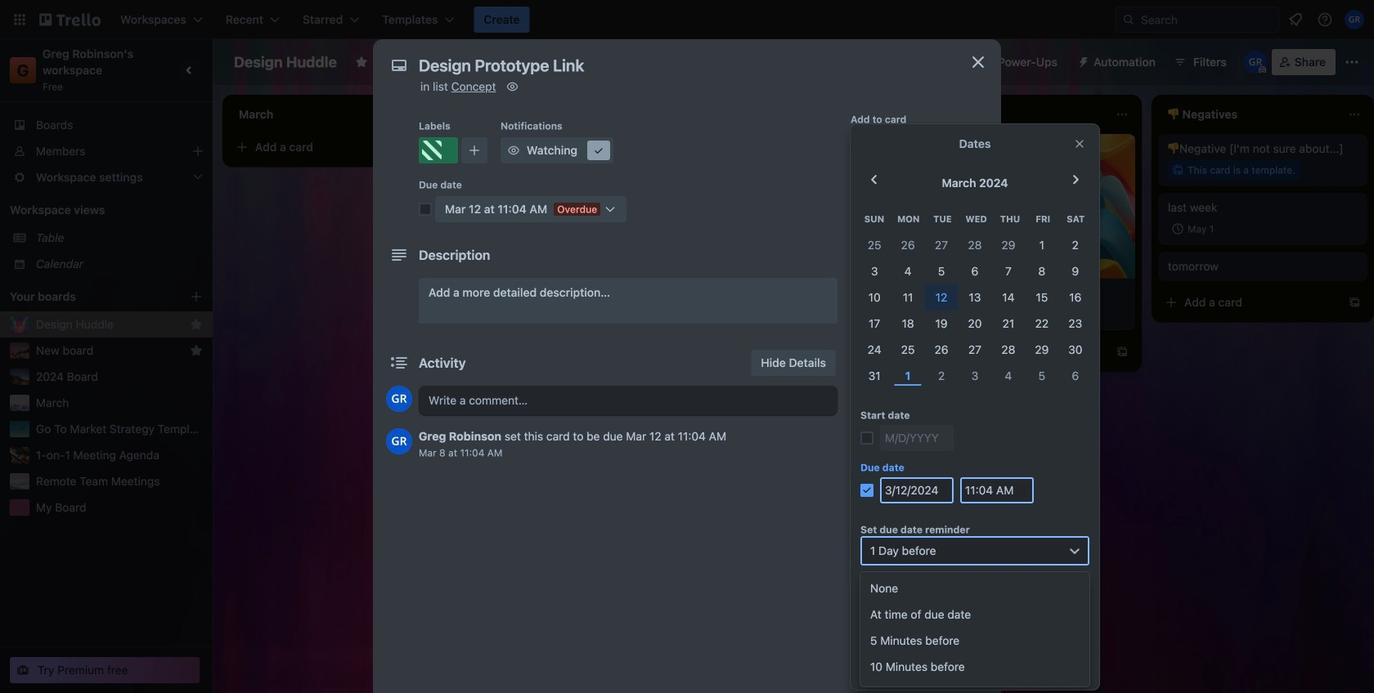 Task type: vqa. For each thing, say whether or not it's contained in the screenshot.
M/D/YYYY text box to the top
yes



Task type: locate. For each thing, give the bounding box(es) containing it.
None text field
[[411, 51, 951, 80]]

0 vertical spatial greg robinson (gregrobinson96) image
[[1345, 10, 1365, 29]]

M/D/YYYY text field
[[880, 425, 954, 452]]

0 horizontal spatial sm image
[[506, 142, 522, 159]]

1 vertical spatial color: green, title: none image
[[471, 252, 504, 259]]

Write a comment text field
[[419, 386, 838, 416]]

search image
[[1123, 13, 1136, 26]]

5 row from the top
[[858, 311, 1093, 337]]

3 row from the top
[[858, 259, 1093, 285]]

row group
[[858, 232, 1093, 389]]

0 horizontal spatial color: green, title: none image
[[419, 137, 458, 164]]

2 horizontal spatial create from template… image
[[1348, 296, 1362, 309]]

create from template… image
[[419, 141, 432, 154], [1116, 346, 1129, 359]]

1 horizontal spatial greg robinson (gregrobinson96) image
[[1345, 10, 1365, 29]]

close popover image
[[1074, 137, 1087, 151]]

1 horizontal spatial create from template… image
[[1116, 346, 1129, 359]]

greg robinson (gregrobinson96) image
[[1244, 51, 1267, 74], [386, 429, 412, 455]]

6 row from the top
[[858, 337, 1093, 363]]

7 row from the top
[[858, 363, 1093, 389]]

greg robinson (gregrobinson96) image
[[1345, 10, 1365, 29], [386, 386, 412, 412]]

0 vertical spatial greg robinson (gregrobinson96) image
[[1244, 51, 1267, 74]]

1 vertical spatial greg robinson (gregrobinson96) image
[[386, 429, 412, 455]]

0 vertical spatial starred icon image
[[190, 318, 203, 331]]

1 vertical spatial greg robinson (gregrobinson96) image
[[386, 386, 412, 412]]

greg robinson (gregrobinson96) image inside the primary element
[[1345, 10, 1365, 29]]

1 starred icon image from the top
[[190, 318, 203, 331]]

color: green, title: none image
[[419, 137, 458, 164], [471, 252, 504, 259]]

grid
[[858, 206, 1093, 389]]

sm image
[[506, 142, 522, 159], [591, 142, 607, 159], [856, 299, 872, 316]]

0 horizontal spatial create from template… image
[[651, 322, 664, 335]]

1 horizontal spatial create from template… image
[[884, 286, 897, 299]]

1 row from the top
[[858, 206, 1093, 232]]

1 vertical spatial starred icon image
[[190, 344, 203, 358]]

cell
[[858, 232, 892, 259], [892, 232, 925, 259], [925, 232, 959, 259], [959, 232, 992, 259], [992, 232, 1026, 259], [1026, 232, 1059, 259], [1059, 232, 1093, 259], [858, 259, 892, 285], [892, 259, 925, 285], [925, 259, 959, 285], [959, 259, 992, 285], [992, 259, 1026, 285], [1026, 259, 1059, 285], [1059, 259, 1093, 285], [858, 285, 892, 311], [892, 285, 925, 311], [925, 285, 959, 311], [959, 285, 992, 311], [992, 285, 1026, 311], [1026, 285, 1059, 311], [1059, 285, 1093, 311], [858, 311, 892, 337], [892, 311, 925, 337], [925, 311, 959, 337], [959, 311, 992, 337], [992, 311, 1026, 337], [1026, 311, 1059, 337], [1059, 311, 1093, 337], [858, 337, 892, 363], [892, 337, 925, 363], [925, 337, 959, 363], [959, 337, 992, 363], [992, 337, 1026, 363], [1026, 337, 1059, 363], [1059, 337, 1093, 363], [858, 363, 892, 389], [892, 363, 925, 389], [925, 363, 959, 389], [959, 363, 992, 389], [992, 363, 1026, 389], [1026, 363, 1059, 389], [1059, 363, 1093, 389]]

Board name text field
[[226, 49, 345, 75]]

sm image
[[1071, 49, 1094, 72], [504, 79, 521, 95], [856, 530, 872, 547], [856, 563, 872, 579], [856, 596, 872, 612], [856, 636, 872, 652]]

1 horizontal spatial greg robinson (gregrobinson96) image
[[1244, 51, 1267, 74]]

0 vertical spatial color: green, title: none image
[[419, 137, 458, 164]]

create from template… image
[[884, 286, 897, 299], [1348, 296, 1362, 309], [651, 322, 664, 335]]

primary element
[[0, 0, 1375, 39]]

0 horizontal spatial create from template… image
[[419, 141, 432, 154]]

Add time text field
[[961, 478, 1034, 504]]

None checkbox
[[1168, 219, 1219, 239], [494, 281, 550, 301], [1168, 219, 1219, 239], [494, 281, 550, 301]]

row
[[858, 206, 1093, 232], [858, 232, 1093, 259], [858, 259, 1093, 285], [858, 285, 1093, 311], [858, 311, 1093, 337], [858, 337, 1093, 363], [858, 363, 1093, 389]]

1 vertical spatial create from template… image
[[1116, 346, 1129, 359]]

starred icon image
[[190, 318, 203, 331], [190, 344, 203, 358]]



Task type: describe. For each thing, give the bounding box(es) containing it.
open information menu image
[[1317, 11, 1334, 28]]

1 horizontal spatial sm image
[[591, 142, 607, 159]]

M/D/YYYY text field
[[880, 478, 954, 504]]

your boards with 8 items element
[[10, 287, 165, 307]]

labels image
[[856, 169, 872, 185]]

2 horizontal spatial sm image
[[856, 299, 872, 316]]

1 horizontal spatial color: green, title: none image
[[471, 252, 504, 259]]

Mark due date as complete checkbox
[[419, 203, 432, 216]]

0 horizontal spatial greg robinson (gregrobinson96) image
[[386, 429, 412, 455]]

star or unstar board image
[[355, 56, 368, 69]]

0 notifications image
[[1286, 10, 1306, 29]]

2 row from the top
[[858, 232, 1093, 259]]

0 horizontal spatial greg robinson (gregrobinson96) image
[[386, 386, 412, 412]]

4 row from the top
[[858, 285, 1093, 311]]

0 vertical spatial create from template… image
[[419, 141, 432, 154]]

show menu image
[[1344, 54, 1361, 70]]

Search field
[[1136, 8, 1279, 31]]

2 starred icon image from the top
[[190, 344, 203, 358]]

close dialog image
[[969, 52, 988, 72]]

add board image
[[190, 290, 203, 304]]



